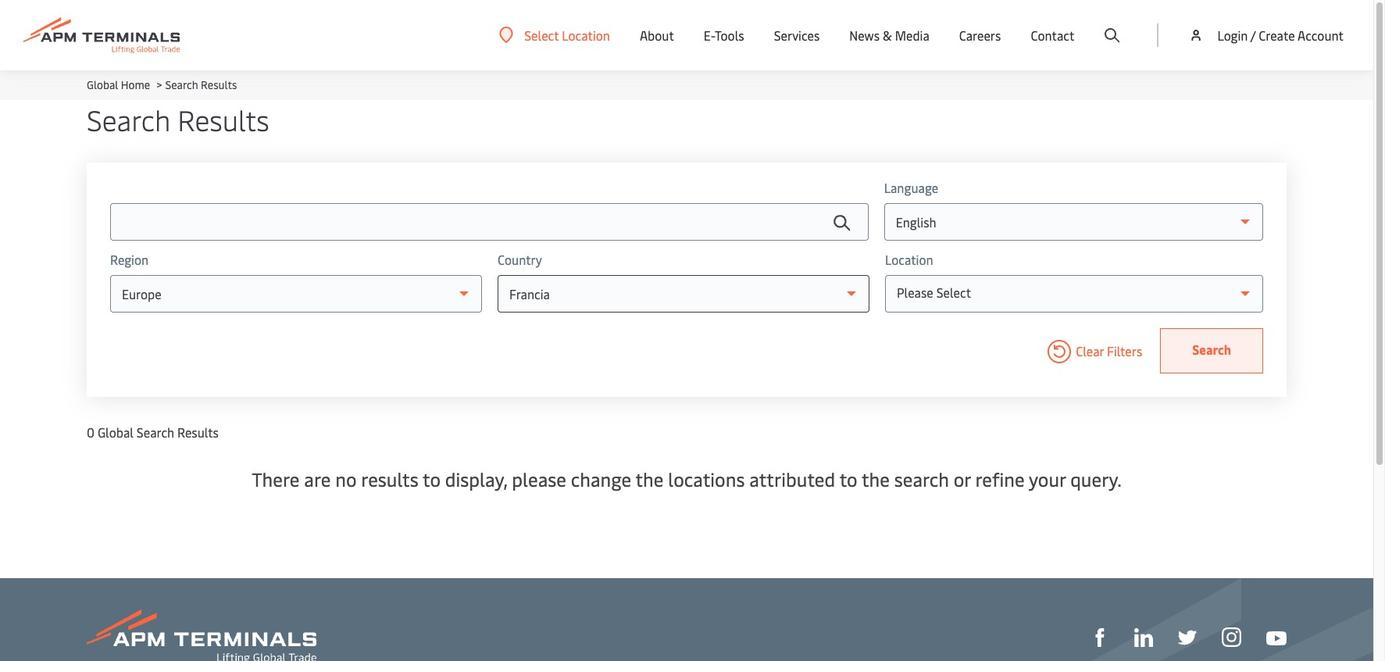 Task type: describe. For each thing, give the bounding box(es) containing it.
region
[[110, 251, 149, 268]]

login / create account
[[1218, 27, 1344, 44]]

tools
[[715, 27, 744, 44]]

there are no results to display, please change the locations attributed to the search or refine your query.
[[252, 466, 1122, 491]]

home
[[121, 77, 150, 92]]

you tube link
[[1267, 627, 1287, 647]]

no
[[335, 466, 357, 491]]

services
[[774, 27, 820, 44]]

media
[[895, 27, 930, 44]]

select location
[[524, 26, 610, 43]]

about button
[[640, 0, 674, 70]]

linkedin image
[[1135, 628, 1153, 647]]

global home > search results
[[87, 77, 237, 92]]

0 vertical spatial location
[[562, 26, 610, 43]]

instagram link
[[1222, 626, 1242, 647]]

e-
[[704, 27, 715, 44]]

please select
[[897, 284, 971, 301]]

please
[[897, 284, 934, 301]]

news
[[850, 27, 880, 44]]

are
[[304, 466, 331, 491]]

change
[[571, 466, 631, 491]]

locations
[[668, 466, 745, 491]]

or
[[954, 466, 971, 491]]

instagram image
[[1222, 628, 1242, 647]]

query.
[[1071, 466, 1122, 491]]

1 the from the left
[[636, 466, 664, 491]]

there
[[252, 466, 300, 491]]

clear
[[1076, 342, 1104, 359]]

please
[[512, 466, 566, 491]]

services button
[[774, 0, 820, 70]]

search
[[894, 466, 949, 491]]

e-tools
[[704, 27, 744, 44]]

twitter image
[[1178, 628, 1197, 647]]

contact button
[[1031, 0, 1075, 70]]

display,
[[445, 466, 507, 491]]

0 vertical spatial global
[[87, 77, 118, 92]]

&
[[883, 27, 892, 44]]

facebook image
[[1091, 628, 1110, 647]]

fill 44 link
[[1178, 627, 1197, 647]]

>
[[157, 77, 162, 92]]

1 vertical spatial location
[[885, 251, 933, 268]]

shape link
[[1091, 627, 1110, 647]]

clear filters button
[[1043, 328, 1143, 373]]

2 vertical spatial search
[[137, 423, 174, 441]]

1 vertical spatial search
[[87, 100, 170, 138]]

news & media
[[850, 27, 930, 44]]



Task type: vqa. For each thing, say whether or not it's contained in the screenshot.
the leftmost to
yes



Task type: locate. For each thing, give the bounding box(es) containing it.
news & media button
[[850, 0, 930, 70]]

/
[[1251, 27, 1256, 44]]

1 to from the left
[[423, 466, 441, 491]]

2 to from the left
[[840, 466, 858, 491]]

results
[[201, 77, 237, 92], [178, 100, 269, 138], [177, 423, 219, 441]]

1 horizontal spatial the
[[862, 466, 890, 491]]

global left home
[[87, 77, 118, 92]]

0 vertical spatial search
[[165, 77, 198, 92]]

global
[[87, 77, 118, 92], [98, 423, 134, 441]]

filters
[[1107, 342, 1143, 359]]

0 horizontal spatial location
[[562, 26, 610, 43]]

e-tools button
[[704, 0, 744, 70]]

login
[[1218, 27, 1248, 44]]

1 horizontal spatial location
[[885, 251, 933, 268]]

to right results
[[423, 466, 441, 491]]

0
[[87, 423, 95, 441]]

linkedin__x28_alt_x29__3_ link
[[1135, 627, 1153, 647]]

global right 0
[[98, 423, 134, 441]]

clear filters
[[1076, 342, 1143, 359]]

0 horizontal spatial to
[[423, 466, 441, 491]]

2 vertical spatial results
[[177, 423, 219, 441]]

1 vertical spatial select
[[937, 284, 971, 301]]

login / create account link
[[1189, 0, 1344, 70]]

select location button
[[499, 26, 610, 43]]

about
[[640, 27, 674, 44]]

apmt footer logo image
[[87, 609, 316, 661]]

0 horizontal spatial the
[[636, 466, 664, 491]]

search
[[165, 77, 198, 92], [87, 100, 170, 138], [137, 423, 174, 441]]

careers
[[959, 27, 1001, 44]]

to right attributed
[[840, 466, 858, 491]]

refine
[[976, 466, 1025, 491]]

account
[[1298, 27, 1344, 44]]

Search query input text field
[[110, 203, 869, 241]]

global home link
[[87, 77, 150, 92]]

0 horizontal spatial select
[[524, 26, 559, 43]]

location
[[562, 26, 610, 43], [885, 251, 933, 268]]

0  global search results
[[87, 423, 219, 441]]

2 the from the left
[[862, 466, 890, 491]]

your
[[1029, 466, 1066, 491]]

careers button
[[959, 0, 1001, 70]]

search down home
[[87, 100, 170, 138]]

create
[[1259, 27, 1295, 44]]

location up the please
[[885, 251, 933, 268]]

country
[[498, 251, 542, 268]]

results
[[361, 466, 419, 491]]

1 vertical spatial global
[[98, 423, 134, 441]]

the right change
[[636, 466, 664, 491]]

search right 0
[[137, 423, 174, 441]]

to
[[423, 466, 441, 491], [840, 466, 858, 491]]

language
[[884, 179, 939, 196]]

select
[[524, 26, 559, 43], [937, 284, 971, 301]]

the
[[636, 466, 664, 491], [862, 466, 890, 491]]

search right ">"
[[165, 77, 198, 92]]

the left search
[[862, 466, 890, 491]]

youtube image
[[1267, 631, 1287, 645]]

contact
[[1031, 27, 1075, 44]]

search results
[[87, 100, 269, 138]]

1 horizontal spatial to
[[840, 466, 858, 491]]

1 vertical spatial results
[[178, 100, 269, 138]]

location left the about
[[562, 26, 610, 43]]

attributed
[[750, 466, 835, 491]]

0 vertical spatial results
[[201, 77, 237, 92]]

1 horizontal spatial select
[[937, 284, 971, 301]]

0 vertical spatial select
[[524, 26, 559, 43]]



